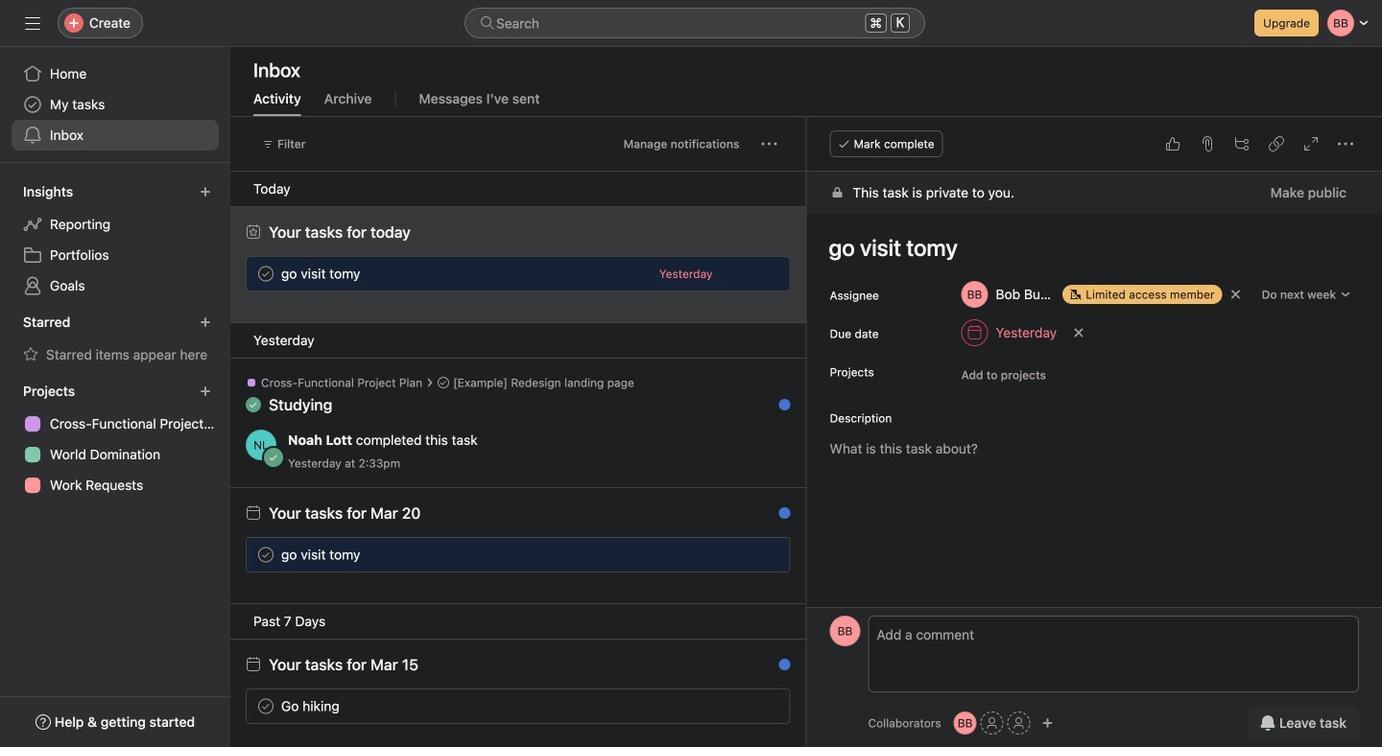 Task type: locate. For each thing, give the bounding box(es) containing it.
0 likes. click to like this task image left 0 comments image on the bottom of page
[[730, 548, 745, 563]]

your tasks for today, task element
[[269, 223, 411, 241]]

0 horizontal spatial open user profile image
[[246, 430, 276, 461]]

add items to starred image
[[200, 317, 211, 328]]

Mark complete checkbox
[[254, 262, 277, 286], [254, 544, 277, 567]]

main content
[[807, 172, 1382, 748]]

1 mark complete checkbox from the top
[[254, 262, 277, 286]]

full screen image
[[1303, 136, 1319, 152]]

1 archive notification image from the top
[[769, 511, 785, 526]]

2 mark complete checkbox from the top
[[254, 544, 277, 567]]

copy task link image
[[1269, 136, 1284, 152]]

your tasks for mar 20, task element
[[269, 504, 421, 523]]

Mark complete checkbox
[[254, 695, 277, 718]]

mark complete image down your tasks for mar 15, task element
[[254, 695, 277, 718]]

1 horizontal spatial open user profile image
[[830, 616, 860, 647]]

0 horizontal spatial 0 likes. click to like this task image
[[730, 548, 745, 563]]

2 mark complete image from the top
[[254, 695, 277, 718]]

archive notification image for your tasks for mar 20, task element
[[769, 511, 785, 526]]

hide sidebar image
[[25, 15, 40, 31]]

Search tasks, projects, and more text field
[[465, 8, 925, 38]]

mark complete checkbox down your tasks for today, task element
[[254, 262, 277, 286]]

1 vertical spatial 0 likes. click to like this task image
[[730, 548, 745, 563]]

new insights image
[[200, 186, 211, 198]]

Task Name text field
[[816, 226, 1359, 270]]

0 comments image
[[761, 266, 776, 282]]

1 vertical spatial mark complete image
[[254, 695, 277, 718]]

mark complete checkbox for 0 comments image on the bottom of page
[[254, 544, 277, 567]]

open user profile image
[[246, 430, 276, 461], [830, 616, 860, 647]]

go visit tomy dialog
[[807, 117, 1382, 748]]

1 vertical spatial mark complete checkbox
[[254, 544, 277, 567]]

mark complete image down your tasks for today, task element
[[254, 262, 277, 286]]

0 likes. click to like this task image left attachments: add a file to this task, go visit tomy icon
[[1165, 136, 1181, 152]]

global element
[[0, 47, 230, 162]]

mark complete image
[[254, 262, 277, 286], [254, 695, 277, 718]]

archive notification image for your tasks for mar 15, task element
[[769, 662, 785, 678]]

mark complete checkbox down your tasks for mar 20, task element
[[254, 544, 277, 567]]

None field
[[465, 8, 925, 38]]

0 vertical spatial archive notification image
[[769, 511, 785, 526]]

0 likes. click to like this task image
[[1165, 136, 1181, 152], [730, 548, 745, 563]]

more actions for this task image
[[1338, 136, 1353, 152]]

0 vertical spatial mark complete checkbox
[[254, 262, 277, 286]]

1 vertical spatial archive notification image
[[769, 662, 785, 678]]

2 archive notification image from the top
[[769, 662, 785, 678]]

new project or portfolio image
[[200, 386, 211, 397]]

archive notification image
[[769, 511, 785, 526], [769, 662, 785, 678]]

1 horizontal spatial 0 likes. click to like this task image
[[1165, 136, 1181, 152]]

0 vertical spatial mark complete image
[[254, 262, 277, 286]]



Task type: vqa. For each thing, say whether or not it's contained in the screenshot.
clear due date image
yes



Task type: describe. For each thing, give the bounding box(es) containing it.
mark complete image
[[254, 544, 277, 567]]

projects element
[[0, 374, 230, 505]]

mark complete checkbox for 0 likes. click to like this task icon
[[254, 262, 277, 286]]

0 vertical spatial 0 likes. click to like this task image
[[1165, 136, 1181, 152]]

add or remove collaborators image
[[954, 712, 977, 735]]

add or remove collaborators image
[[1042, 718, 1053, 729]]

0 comments image
[[761, 548, 776, 563]]

1 vertical spatial open user profile image
[[830, 616, 860, 647]]

more actions image
[[762, 136, 777, 152]]

add subtask image
[[1234, 136, 1250, 152]]

your tasks for mar 15, task element
[[269, 656, 418, 674]]

0 vertical spatial open user profile image
[[246, 430, 276, 461]]

remove assignee image
[[1230, 289, 1242, 300]]

1 mark complete image from the top
[[254, 262, 277, 286]]

clear due date image
[[1073, 327, 1085, 339]]

insights element
[[0, 175, 230, 305]]

attachments: add a file to this task, go visit tomy image
[[1200, 136, 1215, 152]]

0 likes. click to like this task image
[[730, 266, 745, 282]]

starred element
[[0, 305, 230, 374]]



